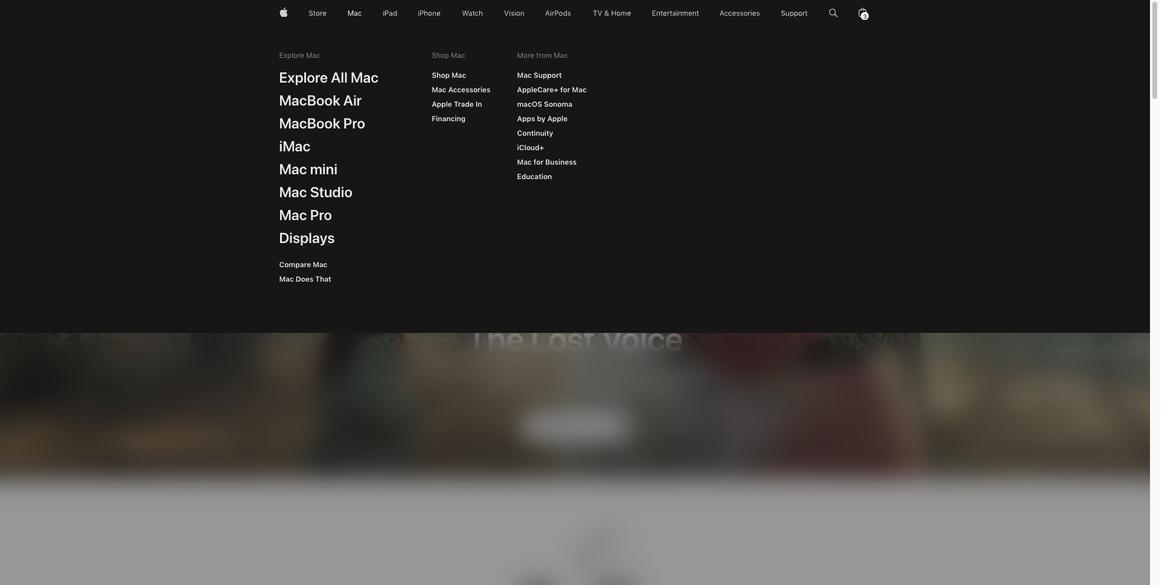 Task type: vqa. For each thing, say whether or not it's contained in the screenshot.
I to the bottom
no



Task type: locate. For each thing, give the bounding box(es) containing it.
business
[[546, 158, 577, 167]]

main content
[[0, 0, 1151, 586]]

2 explore from the top
[[279, 69, 328, 86]]

mac up mac accessories link
[[452, 71, 466, 80]]

by
[[537, 115, 546, 123]]

explore down apple icon at the left top
[[279, 51, 304, 60]]

1 horizontal spatial for
[[561, 86, 570, 94]]

for up education at the top of page
[[534, 158, 544, 167]]

apple down sonoma
[[548, 115, 568, 123]]

from
[[536, 51, 552, 60]]

more
[[517, 51, 534, 60]]

1 vertical spatial shop
[[432, 71, 450, 80]]

1 horizontal spatial apple
[[548, 115, 568, 123]]

watch image
[[462, 0, 483, 27]]

pro
[[344, 115, 365, 132], [310, 207, 332, 224]]

explore
[[279, 51, 304, 60], [279, 69, 328, 86]]

1 shop from the top
[[432, 51, 449, 60]]

shop inside 'shop mac mac accessories apple trade in financing'
[[432, 71, 450, 80]]

macbook up the macbook pro link
[[279, 92, 341, 109]]

explore mac
[[279, 51, 320, 60]]

1 explore from the top
[[279, 51, 304, 60]]

financing link
[[425, 110, 472, 128]]

for up sonoma
[[561, 86, 570, 94]]

icloud+
[[517, 144, 544, 152]]

0 vertical spatial shop
[[432, 51, 449, 60]]

1 vertical spatial apple
[[548, 115, 568, 123]]

shop for shop mac mac accessories apple trade in financing
[[432, 71, 450, 80]]

air
[[344, 92, 362, 109]]

mac right all
[[351, 69, 379, 86]]

pro down air
[[344, 115, 365, 132]]

mac up that
[[313, 261, 328, 269]]

macbook down macbook air link
[[279, 115, 341, 132]]

applecare+
[[517, 86, 559, 94]]

icloud+ link
[[511, 139, 551, 157]]

shop mac mac accessories apple trade in financing
[[432, 71, 491, 123]]

0 horizontal spatial apple
[[432, 100, 452, 109]]

does
[[296, 275, 314, 284]]

mac support applecare+ for mac macos sonoma apps by apple continuity icloud+ mac for business education
[[517, 71, 587, 181]]

explore down explore mac
[[279, 69, 328, 86]]

mac up applecare+
[[517, 71, 532, 80]]

2 shop from the top
[[432, 71, 450, 80]]

0 horizontal spatial for
[[534, 158, 544, 167]]

shop for shop mac
[[432, 51, 449, 60]]

shop
[[432, 51, 449, 60], [432, 71, 450, 80]]

mac studio link
[[273, 179, 359, 205]]

shop up shop mac link
[[432, 51, 449, 60]]

1 vertical spatial macbook
[[279, 115, 341, 132]]

macbook
[[279, 92, 341, 109], [279, 115, 341, 132]]

1 vertical spatial pro
[[310, 207, 332, 224]]

financing
[[432, 115, 466, 123]]

1 horizontal spatial pro
[[344, 115, 365, 132]]

mac right from
[[554, 51, 568, 60]]

explore inside explore all mac macbook air macbook pro imac mac mini mac studio mac pro displays
[[279, 69, 328, 86]]

0 vertical spatial apple
[[432, 100, 452, 109]]

explore all mac macbook air macbook pro imac mac mini mac studio mac pro displays
[[279, 69, 379, 247]]

0 vertical spatial macbook
[[279, 92, 341, 109]]

support image
[[782, 0, 808, 27]]

apple image
[[279, 0, 288, 27]]

0 vertical spatial explore
[[279, 51, 304, 60]]

imac link
[[273, 133, 317, 159]]

mac up sonoma
[[572, 86, 587, 94]]

mac up displays link
[[279, 207, 307, 224]]

search apple.com image
[[829, 0, 838, 27]]

apple
[[432, 100, 452, 109], [548, 115, 568, 123]]

displays link
[[273, 225, 342, 251]]

mac down shop mac link
[[432, 86, 447, 94]]

in
[[476, 100, 482, 109]]

entertainment image
[[653, 0, 699, 27]]

mac support link
[[511, 66, 569, 85]]

mac
[[306, 51, 320, 60], [451, 51, 465, 60], [554, 51, 568, 60], [351, 69, 379, 86], [452, 71, 466, 80], [517, 71, 532, 80], [432, 86, 447, 94], [572, 86, 587, 94], [517, 158, 532, 167], [279, 161, 307, 178], [279, 184, 307, 201], [279, 207, 307, 224], [313, 261, 328, 269], [279, 275, 294, 284]]

explore for explore all mac macbook air macbook pro imac mac mini mac studio mac pro displays
[[279, 69, 328, 86]]

applecare+ for mac link
[[511, 81, 594, 99]]

1 vertical spatial explore
[[279, 69, 328, 86]]

shop down shop mac
[[432, 71, 450, 80]]

apple inside 'shop mac mac accessories apple trade in financing'
[[432, 100, 452, 109]]

more from mac element
[[511, 66, 594, 186]]

apple up financing
[[432, 100, 452, 109]]

pro down the mac studio link
[[310, 207, 332, 224]]

compare mac link
[[273, 256, 334, 274]]

mac up shop mac link
[[451, 51, 465, 60]]

more from mac
[[517, 51, 568, 60]]

0 horizontal spatial pro
[[310, 207, 332, 224]]

mac image
[[348, 0, 362, 27]]

for
[[561, 86, 570, 94], [534, 158, 544, 167]]

0 vertical spatial pro
[[344, 115, 365, 132]]

0 vertical spatial for
[[561, 86, 570, 94]]

mac accessories link
[[425, 81, 497, 99]]

education link
[[511, 168, 559, 186]]



Task type: describe. For each thing, give the bounding box(es) containing it.
continuity link
[[511, 124, 560, 143]]

accessories image
[[720, 0, 761, 27]]

mac pro link
[[273, 202, 339, 228]]

apps
[[517, 115, 535, 123]]

that
[[315, 275, 331, 284]]

macos
[[517, 100, 542, 109]]

mac down compare
[[279, 275, 294, 284]]

ipad image
[[383, 0, 397, 27]]

sonoma
[[544, 100, 573, 109]]

all
[[331, 69, 348, 86]]

tv and home image
[[592, 0, 632, 27]]

displays
[[279, 230, 335, 247]]

1 macbook from the top
[[279, 92, 341, 109]]

vision image
[[504, 0, 525, 27]]

apps by apple link
[[511, 110, 575, 128]]

compare
[[279, 261, 311, 269]]

trade
[[454, 100, 474, 109]]

macbook air link
[[273, 87, 369, 114]]

macbook pro link
[[273, 110, 372, 136]]

iphone image
[[418, 0, 441, 27]]

accessories
[[448, 86, 491, 94]]

mac down imac
[[279, 161, 307, 178]]

mini
[[310, 161, 338, 178]]

airpods image
[[546, 0, 572, 27]]

support
[[534, 71, 562, 80]]

shop mac link
[[425, 66, 473, 85]]

apple trade in link
[[425, 95, 489, 114]]

mac does that link
[[273, 271, 338, 289]]

store image
[[309, 0, 327, 27]]

mac up the mac pro link
[[279, 184, 307, 201]]

continuity
[[517, 129, 553, 138]]

explore mac element
[[273, 64, 385, 289]]

shop mac element
[[425, 66, 497, 128]]

2 macbook from the top
[[279, 115, 341, 132]]

explore for explore mac
[[279, 51, 304, 60]]

imac
[[279, 138, 311, 155]]

mac up explore all mac link
[[306, 51, 320, 60]]

explore all mac link
[[273, 64, 385, 91]]

shop mac
[[432, 51, 465, 60]]

1 vertical spatial for
[[534, 158, 544, 167]]

compare mac mac does that
[[279, 261, 331, 284]]

education
[[517, 173, 552, 181]]

macos sonoma link
[[511, 95, 579, 114]]

mac mini link
[[273, 156, 344, 182]]

studio
[[310, 184, 353, 201]]

shopping bag with item count : 3 image
[[859, 0, 868, 27]]

mac down icloud+ link
[[517, 158, 532, 167]]

mac for business link
[[511, 153, 584, 172]]

apple inside mac support applecare+ for mac macos sonoma apps by apple continuity icloud+ mac for business education
[[548, 115, 568, 123]]



